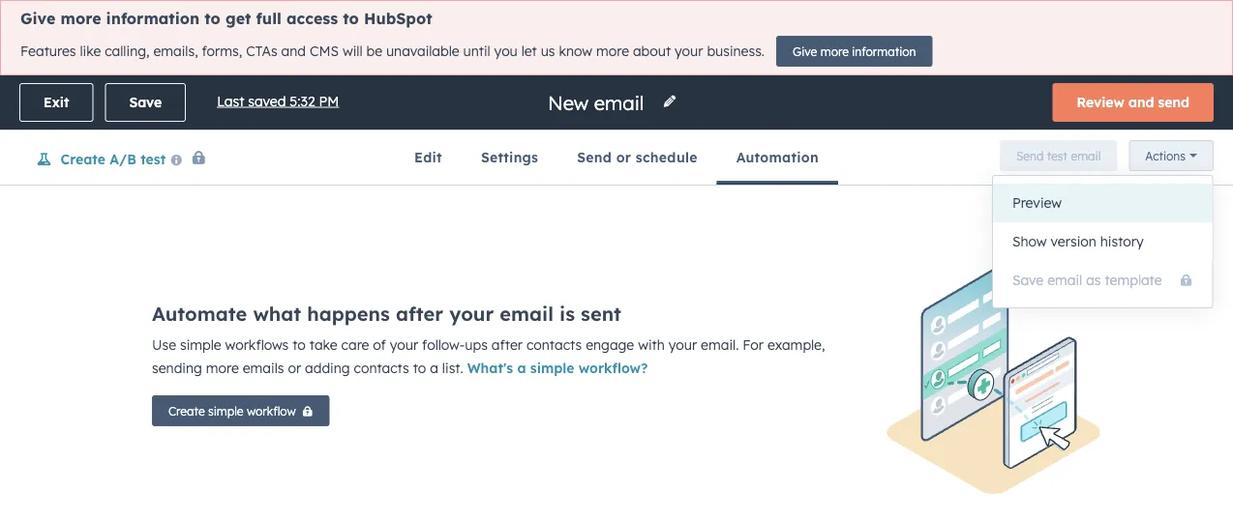 Task type: describe. For each thing, give the bounding box(es) containing it.
will
[[343, 43, 363, 60]]

give for give more information
[[793, 44, 817, 59]]

more inside use simple workflows to take care of your follow-ups after contacts engage with your email. for example, sending more emails or adding contacts to a list.
[[206, 360, 239, 377]]

settings
[[481, 149, 538, 166]]

1 horizontal spatial contacts
[[526, 337, 582, 354]]

save email as template button
[[993, 261, 1212, 300]]

us
[[541, 43, 555, 60]]

send or schedule
[[577, 149, 698, 166]]

2 vertical spatial email
[[500, 302, 554, 326]]

calling,
[[105, 43, 150, 60]]

email inside save email as template button
[[1047, 272, 1082, 289]]

example,
[[768, 337, 825, 354]]

5:32
[[290, 93, 315, 110]]

create a/b test
[[60, 150, 166, 167]]

exit
[[44, 94, 69, 111]]

to up "will"
[[343, 9, 359, 28]]

business.
[[707, 43, 765, 60]]

automate what happens after your email is sent
[[152, 302, 621, 326]]

ctas
[[246, 43, 277, 60]]

to left 'get'
[[205, 9, 221, 28]]

email inside send test email button
[[1071, 149, 1101, 163]]

last
[[217, 93, 244, 110]]

you
[[494, 43, 518, 60]]

what's a simple workflow?
[[467, 360, 648, 377]]

template
[[1105, 272, 1162, 289]]

create for create a/b test
[[60, 150, 105, 167]]

create a/b test button down save 'button'
[[19, 146, 207, 172]]

for
[[743, 337, 764, 354]]

0 vertical spatial or
[[616, 149, 631, 166]]

edit link
[[395, 131, 462, 185]]

test inside button
[[1047, 149, 1068, 163]]

your up ups
[[449, 302, 494, 326]]

save email as template
[[1012, 272, 1162, 289]]

let
[[521, 43, 537, 60]]

with
[[638, 337, 665, 354]]

full
[[256, 9, 282, 28]]

features like calling, emails, forms, ctas and cms will be unavailable until you let us know more about your business.
[[20, 43, 765, 60]]

a/b
[[110, 150, 136, 167]]

what's a simple workflow? button
[[467, 357, 648, 380]]

create simple workflow button
[[152, 396, 330, 427]]

show version history
[[1012, 233, 1144, 250]]

adding
[[305, 360, 350, 377]]

schedule
[[636, 149, 698, 166]]

create a/b test button down exit button
[[36, 150, 166, 168]]

emails,
[[153, 43, 198, 60]]

0 horizontal spatial test
[[140, 150, 166, 167]]

save button
[[105, 83, 186, 122]]

take
[[310, 337, 338, 354]]

save for save
[[129, 94, 162, 111]]

0 vertical spatial and
[[281, 43, 306, 60]]

automate
[[152, 302, 247, 326]]

access
[[286, 9, 338, 28]]

last saved 5:32 pm
[[217, 93, 339, 110]]

review and send button
[[1053, 83, 1214, 122]]

sent
[[581, 302, 621, 326]]

edit
[[414, 149, 442, 166]]

a inside use simple workflows to take care of your follow-ups after contacts engage with your email. for example, sending more emails or adding contacts to a list.
[[430, 360, 438, 377]]

preview
[[1012, 195, 1062, 211]]

send or schedule link
[[558, 131, 717, 185]]

about
[[633, 43, 671, 60]]

ups
[[465, 337, 488, 354]]

features
[[20, 43, 76, 60]]

automation link
[[717, 131, 838, 185]]

create for create simple workflow
[[168, 404, 205, 419]]

is
[[560, 302, 575, 326]]

exit button
[[19, 83, 93, 122]]

list.
[[442, 360, 463, 377]]

sending
[[152, 360, 202, 377]]

unavailable
[[386, 43, 459, 60]]



Task type: vqa. For each thing, say whether or not it's contained in the screenshot.
the bottommost caret image
no



Task type: locate. For each thing, give the bounding box(es) containing it.
email.
[[701, 337, 739, 354]]

test
[[1047, 149, 1068, 163], [140, 150, 166, 167]]

0 vertical spatial contacts
[[526, 337, 582, 354]]

cms
[[310, 43, 339, 60]]

review and send
[[1077, 94, 1190, 111]]

show version history button
[[993, 223, 1212, 261]]

0 horizontal spatial information
[[106, 9, 200, 28]]

save inside 'button'
[[129, 94, 162, 111]]

give for give more information to get full access to hubspot
[[20, 9, 56, 28]]

get
[[226, 9, 251, 28]]

create simple workflow
[[168, 404, 296, 419]]

send test email
[[1016, 149, 1101, 163]]

1 vertical spatial contacts
[[354, 360, 409, 377]]

0 horizontal spatial after
[[396, 302, 443, 326]]

give more information link
[[776, 36, 933, 67]]

information for give more information to get full access to hubspot
[[106, 9, 200, 28]]

simple inside use simple workflows to take care of your follow-ups after contacts engage with your email. for example, sending more emails or adding contacts to a list.
[[180, 337, 221, 354]]

or left schedule
[[616, 149, 631, 166]]

0 vertical spatial email
[[1071, 149, 1101, 163]]

test up preview
[[1047, 149, 1068, 163]]

follow-
[[422, 337, 465, 354]]

0 horizontal spatial a
[[430, 360, 438, 377]]

send up preview
[[1016, 149, 1044, 163]]

1 horizontal spatial and
[[1128, 94, 1154, 111]]

email left is
[[500, 302, 554, 326]]

after
[[396, 302, 443, 326], [491, 337, 523, 354]]

simple down automate
[[180, 337, 221, 354]]

review
[[1077, 94, 1124, 111]]

give more information
[[793, 44, 916, 59]]

1 horizontal spatial after
[[491, 337, 523, 354]]

create left a/b
[[60, 150, 105, 167]]

a right what's
[[517, 360, 526, 377]]

a inside button
[[517, 360, 526, 377]]

1 vertical spatial and
[[1128, 94, 1154, 111]]

send
[[1016, 149, 1044, 163], [577, 149, 612, 166]]

send test email button
[[1000, 140, 1117, 171]]

contacts
[[526, 337, 582, 354], [354, 360, 409, 377]]

test right a/b
[[140, 150, 166, 167]]

0 horizontal spatial create
[[60, 150, 105, 167]]

and left send
[[1128, 94, 1154, 111]]

hubspot
[[364, 9, 432, 28]]

history
[[1100, 233, 1144, 250]]

email
[[1071, 149, 1101, 163], [1047, 272, 1082, 289], [500, 302, 554, 326]]

and inside button
[[1128, 94, 1154, 111]]

use simple workflows to take care of your follow-ups after contacts engage with your email. for example, sending more emails or adding contacts to a list.
[[152, 337, 825, 377]]

happens
[[307, 302, 390, 326]]

1 vertical spatial email
[[1047, 272, 1082, 289]]

1 vertical spatial or
[[288, 360, 301, 377]]

your right 'about'
[[675, 43, 703, 60]]

save down the show
[[1012, 272, 1044, 289]]

0 horizontal spatial give
[[20, 9, 56, 28]]

0 vertical spatial after
[[396, 302, 443, 326]]

your right with
[[669, 337, 697, 354]]

0 horizontal spatial save
[[129, 94, 162, 111]]

and left cms at the top of the page
[[281, 43, 306, 60]]

preview button
[[993, 184, 1212, 223]]

2 a from the left
[[517, 360, 526, 377]]

to
[[205, 9, 221, 28], [343, 9, 359, 28], [293, 337, 306, 354], [413, 360, 426, 377]]

simple down is
[[530, 360, 574, 377]]

0 horizontal spatial send
[[577, 149, 612, 166]]

actions
[[1145, 149, 1186, 163]]

use
[[152, 337, 176, 354]]

create a/b test button
[[19, 146, 207, 172], [36, 150, 166, 168]]

send left schedule
[[577, 149, 612, 166]]

workflows
[[225, 337, 289, 354]]

and
[[281, 43, 306, 60], [1128, 94, 1154, 111]]

give right business.
[[793, 44, 817, 59]]

until
[[463, 43, 490, 60]]

save
[[129, 94, 162, 111], [1012, 272, 1044, 289]]

1 horizontal spatial test
[[1047, 149, 1068, 163]]

simple
[[180, 337, 221, 354], [530, 360, 574, 377], [208, 404, 244, 419]]

send
[[1158, 94, 1190, 111]]

or inside use simple workflows to take care of your follow-ups after contacts engage with your email. for example, sending more emails or adding contacts to a list.
[[288, 360, 301, 377]]

as
[[1086, 272, 1101, 289]]

contacts up what's a simple workflow?
[[526, 337, 582, 354]]

send for send test email
[[1016, 149, 1044, 163]]

actions button
[[1129, 140, 1214, 171]]

save down calling,
[[129, 94, 162, 111]]

1 a from the left
[[430, 360, 438, 377]]

None field
[[546, 90, 650, 116]]

contacts down of
[[354, 360, 409, 377]]

simple inside button
[[530, 360, 574, 377]]

1 horizontal spatial give
[[793, 44, 817, 59]]

pm
[[319, 93, 339, 110]]

automation
[[736, 149, 819, 166]]

settings link
[[462, 131, 558, 185]]

care
[[341, 337, 369, 354]]

show
[[1012, 233, 1047, 250]]

saved
[[248, 93, 286, 110]]

simple for workflow
[[208, 404, 244, 419]]

what's
[[467, 360, 513, 377]]

version
[[1051, 233, 1096, 250]]

1 horizontal spatial information
[[852, 44, 916, 59]]

1 horizontal spatial save
[[1012, 272, 1044, 289]]

0 vertical spatial information
[[106, 9, 200, 28]]

emails
[[243, 360, 284, 377]]

1 vertical spatial create
[[168, 404, 205, 419]]

workflow?
[[579, 360, 648, 377]]

information
[[106, 9, 200, 28], [852, 44, 916, 59]]

create down sending
[[168, 404, 205, 419]]

or
[[616, 149, 631, 166], [288, 360, 301, 377]]

after up what's
[[491, 337, 523, 354]]

1 horizontal spatial send
[[1016, 149, 1044, 163]]

after up follow-
[[396, 302, 443, 326]]

0 vertical spatial simple
[[180, 337, 221, 354]]

to left list.
[[413, 360, 426, 377]]

0 horizontal spatial or
[[288, 360, 301, 377]]

2 vertical spatial simple
[[208, 404, 244, 419]]

email up the preview button
[[1071, 149, 1101, 163]]

0 horizontal spatial contacts
[[354, 360, 409, 377]]

1 horizontal spatial or
[[616, 149, 631, 166]]

1 horizontal spatial a
[[517, 360, 526, 377]]

a left list.
[[430, 360, 438, 377]]

give up features
[[20, 9, 56, 28]]

1 vertical spatial information
[[852, 44, 916, 59]]

save for save email as template
[[1012, 272, 1044, 289]]

after inside use simple workflows to take care of your follow-ups after contacts engage with your email. for example, sending more emails or adding contacts to a list.
[[491, 337, 523, 354]]

your right of
[[390, 337, 418, 354]]

0 horizontal spatial and
[[281, 43, 306, 60]]

more
[[61, 9, 101, 28], [596, 43, 629, 60], [821, 44, 849, 59], [206, 360, 239, 377]]

information for give more information
[[852, 44, 916, 59]]

0 vertical spatial give
[[20, 9, 56, 28]]

1 vertical spatial simple
[[530, 360, 574, 377]]

give more information to get full access to hubspot
[[20, 9, 432, 28]]

workflow
[[247, 404, 296, 419]]

simple for workflows
[[180, 337, 221, 354]]

of
[[373, 337, 386, 354]]

send for send or schedule
[[577, 149, 612, 166]]

1 vertical spatial give
[[793, 44, 817, 59]]

your
[[675, 43, 703, 60], [449, 302, 494, 326], [390, 337, 418, 354], [669, 337, 697, 354]]

to left take
[[293, 337, 306, 354]]

like
[[80, 43, 101, 60]]

forms,
[[202, 43, 242, 60]]

1 vertical spatial after
[[491, 337, 523, 354]]

engage
[[586, 337, 634, 354]]

know
[[559, 43, 592, 60]]

be
[[366, 43, 382, 60]]

0 vertical spatial save
[[129, 94, 162, 111]]

simple left workflow
[[208, 404, 244, 419]]

or right emails
[[288, 360, 301, 377]]

email left as
[[1047, 272, 1082, 289]]

1 vertical spatial save
[[1012, 272, 1044, 289]]

simple inside button
[[208, 404, 244, 419]]

what
[[253, 302, 301, 326]]

1 horizontal spatial create
[[168, 404, 205, 419]]

save inside button
[[1012, 272, 1044, 289]]

0 vertical spatial create
[[60, 150, 105, 167]]

give
[[20, 9, 56, 28], [793, 44, 817, 59]]

send inside button
[[1016, 149, 1044, 163]]

a
[[430, 360, 438, 377], [517, 360, 526, 377]]



